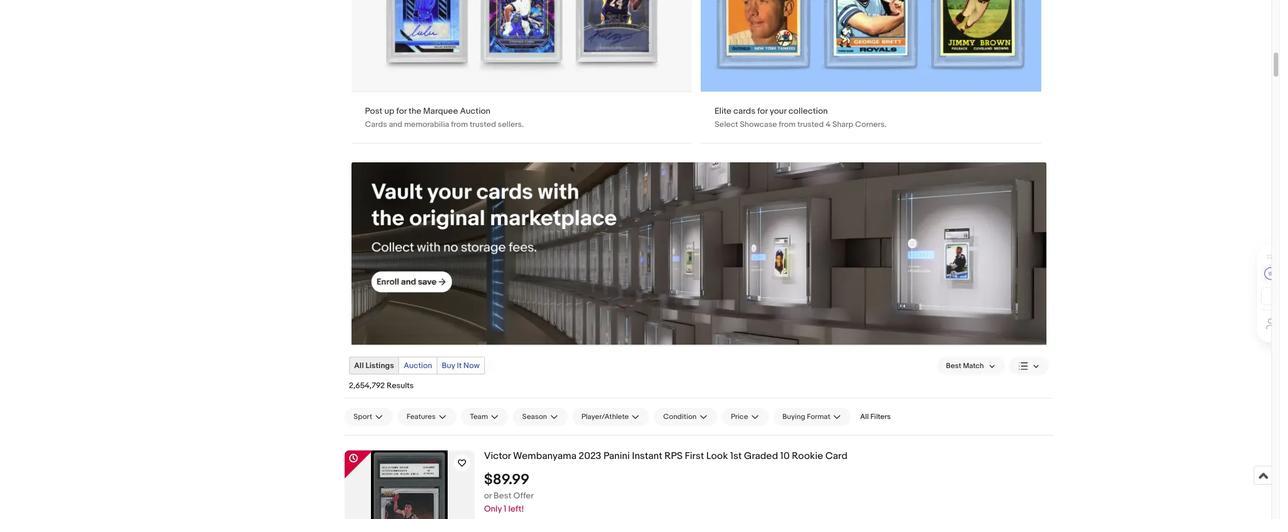 Task type: vqa. For each thing, say whether or not it's contained in the screenshot.
the bottom Best
yes



Task type: describe. For each thing, give the bounding box(es) containing it.
look
[[706, 451, 728, 463]]

all listings
[[354, 362, 394, 371]]

auction inside post up for the marquee auction cards and memorabilia from trusted sellers.
[[460, 106, 491, 117]]

up
[[384, 106, 394, 117]]

graded
[[744, 451, 778, 463]]

all listings link
[[350, 358, 399, 375]]

buying format
[[783, 413, 830, 422]]

rookie
[[792, 451, 823, 463]]

best inside $89.99 or best offer only 1 left!
[[494, 491, 512, 502]]

2,654,792 results
[[349, 382, 414, 391]]

victor wembanyama 2023 panini instant rps first look 1st graded 10 rookie card
[[484, 451, 848, 463]]

1 vertical spatial auction
[[404, 362, 432, 371]]

collection
[[788, 106, 828, 117]]

all filters button
[[856, 408, 896, 427]]

from inside elite cards for your collection select showcase from trusted 4 sharp corners.
[[779, 120, 796, 130]]

trusted inside post up for the marquee auction cards and memorabilia from trusted sellers.
[[470, 120, 496, 130]]

format
[[807, 413, 830, 422]]

features button
[[397, 408, 456, 427]]

card
[[825, 451, 848, 463]]

for for cards
[[757, 106, 768, 117]]

select
[[715, 120, 738, 130]]

best inside dropdown button
[[946, 362, 961, 371]]

from inside post up for the marquee auction cards and memorabilia from trusted sellers.
[[451, 120, 468, 130]]

buy
[[442, 362, 455, 371]]

view: list view image
[[1018, 361, 1039, 373]]

buying
[[783, 413, 805, 422]]

features
[[407, 413, 436, 422]]

trusted inside elite cards for your collection select showcase from trusted 4 sharp corners.
[[798, 120, 824, 130]]

marquee
[[423, 106, 458, 117]]

post up for the marquee auction cards and memorabilia from trusted sellers.
[[365, 106, 524, 130]]

listings
[[366, 362, 394, 371]]

4
[[826, 120, 831, 130]]

player/athlete
[[581, 413, 629, 422]]

match
[[963, 362, 984, 371]]

memorabilia
[[404, 120, 449, 130]]

none text field ebay vault
[[351, 163, 1046, 346]]

$89.99
[[484, 472, 530, 490]]

for for up
[[396, 106, 407, 117]]

player/athlete button
[[572, 408, 650, 427]]

all filters
[[860, 413, 891, 422]]

filters
[[871, 413, 891, 422]]

2023
[[579, 451, 601, 463]]

rps
[[665, 451, 683, 463]]

1st
[[730, 451, 742, 463]]

team
[[470, 413, 488, 422]]

best match button
[[937, 358, 1005, 376]]



Task type: locate. For each thing, give the bounding box(es) containing it.
sharp
[[832, 120, 853, 130]]

post
[[365, 106, 383, 117]]

trusted left sellers.
[[470, 120, 496, 130]]

1 horizontal spatial for
[[757, 106, 768, 117]]

victor wembanyama 2023 panini instant rps first look 1st graded 10 rookie card image
[[371, 451, 448, 520]]

sport
[[354, 413, 372, 422]]

0 horizontal spatial for
[[396, 106, 407, 117]]

0 vertical spatial auction
[[460, 106, 491, 117]]

instant
[[632, 451, 662, 463]]

your
[[770, 106, 787, 117]]

team button
[[461, 408, 509, 427]]

all left listings
[[354, 362, 364, 371]]

sport button
[[344, 408, 393, 427]]

2 trusted from the left
[[798, 120, 824, 130]]

all inside button
[[860, 413, 869, 422]]

offer
[[513, 491, 534, 502]]

buying format button
[[773, 408, 851, 427]]

for up showcase
[[757, 106, 768, 117]]

10
[[780, 451, 790, 463]]

and
[[389, 120, 402, 130]]

for right up
[[396, 106, 407, 117]]

0 horizontal spatial all
[[354, 362, 364, 371]]

results
[[387, 382, 414, 391]]

buy it now
[[442, 362, 480, 371]]

$89.99 or best offer only 1 left!
[[484, 472, 534, 515]]

best up 1
[[494, 491, 512, 502]]

trusted down collection
[[798, 120, 824, 130]]

1 vertical spatial best
[[494, 491, 512, 502]]

only
[[484, 505, 502, 515]]

season button
[[513, 408, 568, 427]]

2 for from the left
[[757, 106, 768, 117]]

1 horizontal spatial from
[[779, 120, 796, 130]]

auction up results
[[404, 362, 432, 371]]

ebay vault image
[[351, 163, 1046, 346]]

cards
[[365, 120, 387, 130]]

None text field
[[351, 0, 692, 143], [701, 0, 1042, 143], [351, 163, 1046, 346], [351, 0, 692, 143], [701, 0, 1042, 143]]

0 horizontal spatial best
[[494, 491, 512, 502]]

sellers.
[[498, 120, 524, 130]]

0 horizontal spatial from
[[451, 120, 468, 130]]

price
[[731, 413, 748, 422]]

2 from from the left
[[779, 120, 796, 130]]

all for all filters
[[860, 413, 869, 422]]

1 horizontal spatial all
[[860, 413, 869, 422]]

1 for from the left
[[396, 106, 407, 117]]

now
[[464, 362, 480, 371]]

cards
[[733, 106, 756, 117]]

condition
[[663, 413, 697, 422]]

panini
[[604, 451, 630, 463]]

1 horizontal spatial auction
[[460, 106, 491, 117]]

0 horizontal spatial trusted
[[470, 120, 496, 130]]

condition button
[[654, 408, 717, 427]]

2,654,792
[[349, 382, 385, 391]]

1
[[504, 505, 507, 515]]

best
[[946, 362, 961, 371], [494, 491, 512, 502]]

1 horizontal spatial best
[[946, 362, 961, 371]]

best match
[[946, 362, 984, 371]]

it
[[457, 362, 462, 371]]

price button
[[722, 408, 769, 427]]

left!
[[508, 505, 524, 515]]

from down your
[[779, 120, 796, 130]]

the
[[409, 106, 421, 117]]

auction right marquee
[[460, 106, 491, 117]]

victor
[[484, 451, 511, 463]]

from
[[451, 120, 468, 130], [779, 120, 796, 130]]

all for all listings
[[354, 362, 364, 371]]

buy it now link
[[437, 358, 484, 375]]

season
[[522, 413, 547, 422]]

0 vertical spatial best
[[946, 362, 961, 371]]

all
[[354, 362, 364, 371], [860, 413, 869, 422]]

elite cards for your collection select showcase from trusted 4 sharp corners.
[[715, 106, 887, 130]]

1 horizontal spatial trusted
[[798, 120, 824, 130]]

from down marquee
[[451, 120, 468, 130]]

victor wembanyama 2023 panini instant rps first look 1st graded 10 rookie card link
[[484, 451, 1053, 463]]

0 vertical spatial all
[[354, 362, 364, 371]]

1 trusted from the left
[[470, 120, 496, 130]]

0 horizontal spatial auction
[[404, 362, 432, 371]]

1 vertical spatial all
[[860, 413, 869, 422]]

elite
[[715, 106, 732, 117]]

1 from from the left
[[451, 120, 468, 130]]

showcase
[[740, 120, 777, 130]]

trusted
[[470, 120, 496, 130], [798, 120, 824, 130]]

for
[[396, 106, 407, 117], [757, 106, 768, 117]]

best left 'match'
[[946, 362, 961, 371]]

for inside post up for the marquee auction cards and memorabilia from trusted sellers.
[[396, 106, 407, 117]]

for inside elite cards for your collection select showcase from trusted 4 sharp corners.
[[757, 106, 768, 117]]

first
[[685, 451, 704, 463]]

or
[[484, 491, 492, 502]]

corners.
[[855, 120, 887, 130]]

auction
[[460, 106, 491, 117], [404, 362, 432, 371]]

wembanyama
[[513, 451, 577, 463]]

all left filters
[[860, 413, 869, 422]]

auction link
[[399, 358, 437, 375]]



